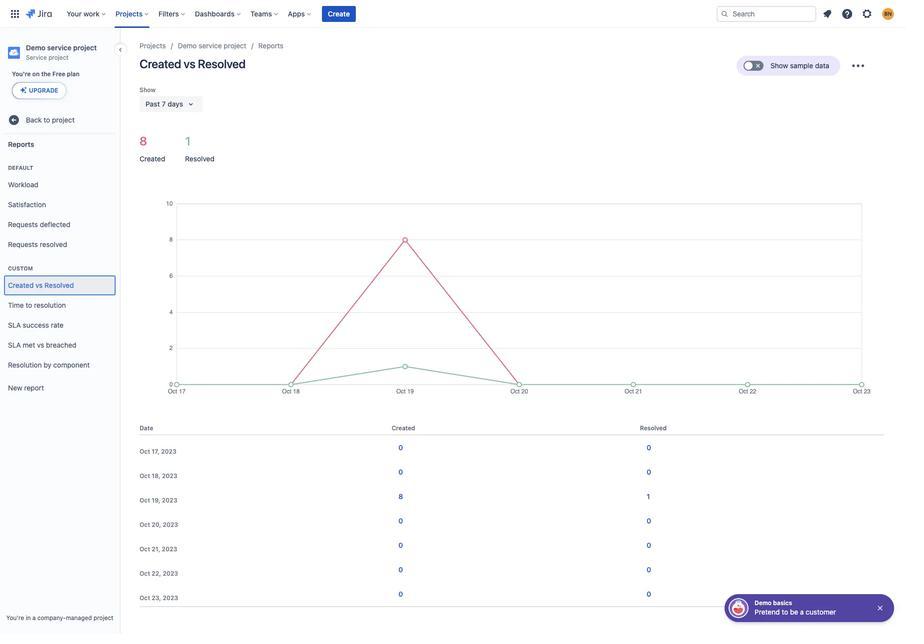 Task type: locate. For each thing, give the bounding box(es) containing it.
upgrade
[[29, 87, 58, 94]]

project
[[224, 41, 246, 50], [73, 43, 97, 52], [49, 54, 68, 61], [52, 116, 75, 124], [94, 615, 113, 622]]

2023 right 23,
[[163, 595, 178, 602]]

project up plan
[[73, 43, 97, 52]]

a
[[800, 608, 804, 617], [32, 615, 36, 622]]

3 oct from the top
[[140, 497, 150, 504]]

2023 right 22,
[[163, 570, 178, 578]]

you're left 'in'
[[6, 615, 24, 622]]

6 oct from the top
[[140, 570, 150, 578]]

to right time at the left
[[26, 301, 32, 309]]

projects right work
[[116, 9, 143, 18]]

0 horizontal spatial created vs resolved
[[8, 281, 74, 289]]

projects for the projects dropdown button
[[116, 9, 143, 18]]

dashboards button
[[192, 6, 245, 22]]

resolved
[[40, 240, 67, 249]]

show up past
[[140, 86, 156, 94]]

1 vertical spatial 8
[[399, 492, 403, 501]]

apps button
[[285, 6, 315, 22]]

1 horizontal spatial to
[[44, 116, 50, 124]]

2 horizontal spatial to
[[782, 608, 788, 617]]

service inside demo service project service project
[[47, 43, 71, 52]]

1 oct from the top
[[140, 448, 150, 456]]

18,
[[152, 473, 160, 480]]

0 vertical spatial you're
[[12, 70, 31, 78]]

0 horizontal spatial reports
[[8, 140, 34, 148]]

oct left 23,
[[140, 595, 150, 602]]

show sample data
[[771, 61, 829, 70]]

0 horizontal spatial 8
[[140, 134, 147, 148]]

1 vertical spatial created vs resolved
[[8, 281, 74, 289]]

0 vertical spatial sla
[[8, 321, 21, 329]]

you're
[[12, 70, 31, 78], [6, 615, 24, 622]]

0 vertical spatial show
[[771, 61, 788, 70]]

created vs resolved inside the custom group
[[8, 281, 74, 289]]

demo inside demo service project service project
[[26, 43, 45, 52]]

to
[[44, 116, 50, 124], [26, 301, 32, 309], [782, 608, 788, 617]]

2023 right the 21,
[[162, 546, 177, 553]]

show left sample
[[771, 61, 788, 70]]

to left be
[[782, 608, 788, 617]]

to inside group
[[26, 301, 32, 309]]

2 requests from the top
[[8, 240, 38, 249]]

reports link
[[258, 40, 284, 52]]

requests
[[8, 220, 38, 229], [8, 240, 38, 249]]

jira image
[[26, 8, 52, 20], [26, 8, 52, 20]]

2023 for oct 17, 2023
[[161, 448, 176, 456]]

1 vertical spatial projects
[[140, 41, 166, 50]]

requests up custom on the left top
[[8, 240, 38, 249]]

sla left met
[[8, 341, 21, 349]]

service
[[199, 41, 222, 50], [47, 43, 71, 52]]

1 horizontal spatial a
[[800, 608, 804, 617]]

a right be
[[800, 608, 804, 617]]

sla down time at the left
[[8, 321, 21, 329]]

19,
[[152, 497, 160, 504]]

2023 for oct 19, 2023
[[162, 497, 177, 504]]

4 oct from the top
[[140, 521, 150, 529]]

demo inside demo basics pretend to be a customer
[[755, 600, 772, 607]]

sla for sla met vs breached
[[8, 341, 21, 349]]

sla for sla success rate
[[8, 321, 21, 329]]

projects down filters
[[140, 41, 166, 50]]

Search field
[[717, 6, 816, 22]]

you're in a company-managed project
[[6, 615, 113, 622]]

oct left the 21,
[[140, 546, 150, 553]]

2023 right 18,
[[162, 473, 177, 480]]

reports down teams popup button
[[258, 41, 284, 50]]

oct 17, 2023
[[140, 448, 176, 456]]

sla met vs breached link
[[4, 336, 116, 355]]

to right back
[[44, 116, 50, 124]]

0 vertical spatial vs
[[184, 57, 195, 71]]

oct left 20, in the bottom left of the page
[[140, 521, 150, 529]]

demo basics pretend to be a customer
[[755, 600, 836, 617]]

you're for you're on the free plan
[[12, 70, 31, 78]]

2023 right 17,
[[161, 448, 176, 456]]

2023 right 19,
[[162, 497, 177, 504]]

default
[[8, 165, 33, 171]]

service up "free"
[[47, 43, 71, 52]]

banner
[[0, 0, 906, 28]]

2 horizontal spatial demo
[[755, 600, 772, 607]]

project left 'reports' link at the top
[[224, 41, 246, 50]]

sla met vs breached
[[8, 341, 76, 349]]

1 horizontal spatial 8
[[399, 492, 403, 501]]

0 vertical spatial created vs resolved
[[140, 57, 246, 71]]

free
[[52, 70, 65, 78]]

project for demo service project service project
[[73, 43, 97, 52]]

your work
[[67, 9, 100, 18]]

oct for oct 19, 2023
[[140, 497, 150, 504]]

reports
[[258, 41, 284, 50], [8, 140, 34, 148]]

a right 'in'
[[32, 615, 36, 622]]

20,
[[152, 521, 161, 529]]

created vs resolved up time to resolution
[[8, 281, 74, 289]]

oct left 22,
[[140, 570, 150, 578]]

close image
[[876, 605, 884, 613]]

demo service project link
[[178, 40, 246, 52]]

demo
[[178, 41, 197, 50], [26, 43, 45, 52], [755, 600, 772, 607]]

0
[[399, 443, 403, 452], [647, 443, 651, 452], [399, 468, 403, 476], [647, 468, 651, 476], [399, 517, 403, 525], [647, 517, 651, 525], [399, 541, 403, 550], [647, 541, 651, 550], [399, 566, 403, 574], [647, 566, 651, 574], [399, 590, 403, 598], [647, 590, 651, 598]]

demo up pretend
[[755, 600, 772, 607]]

vs down demo service project link
[[184, 57, 195, 71]]

new
[[8, 384, 22, 392]]

1 horizontal spatial demo
[[178, 41, 197, 50]]

2 vertical spatial to
[[782, 608, 788, 617]]

oct left 18,
[[140, 473, 150, 480]]

met
[[23, 341, 35, 349]]

2023 right 20, in the bottom left of the page
[[163, 521, 178, 529]]

service down the dashboards
[[199, 41, 222, 50]]

project up "free"
[[49, 54, 68, 61]]

created vs resolved
[[140, 57, 246, 71], [8, 281, 74, 289]]

oct left 19,
[[140, 497, 150, 504]]

1 vertical spatial vs
[[35, 281, 43, 289]]

oct
[[140, 448, 150, 456], [140, 473, 150, 480], [140, 497, 150, 504], [140, 521, 150, 529], [140, 546, 150, 553], [140, 570, 150, 578], [140, 595, 150, 602]]

demo for demo service project service project
[[26, 43, 45, 52]]

resolution
[[34, 301, 66, 309]]

to inside demo basics pretend to be a customer
[[782, 608, 788, 617]]

show for show sample data
[[771, 61, 788, 70]]

2 sla from the top
[[8, 341, 21, 349]]

projects inside dropdown button
[[116, 9, 143, 18]]

7 oct from the top
[[140, 595, 150, 602]]

create
[[328, 9, 350, 18]]

1 vertical spatial 1
[[647, 492, 650, 501]]

0 horizontal spatial 1
[[185, 134, 191, 148]]

time
[[8, 301, 24, 309]]

0 horizontal spatial a
[[32, 615, 36, 622]]

demo for demo basics pretend to be a customer
[[755, 600, 772, 607]]

22,
[[152, 570, 161, 578]]

1 vertical spatial you're
[[6, 615, 24, 622]]

8 inside button
[[399, 492, 403, 501]]

2023 for oct 21, 2023
[[162, 546, 177, 553]]

requests down satisfaction
[[8, 220, 38, 229]]

created vs resolved link
[[4, 276, 116, 296]]

managed
[[66, 615, 92, 622]]

more image
[[850, 58, 866, 74]]

satisfaction link
[[4, 195, 116, 215]]

1 horizontal spatial service
[[199, 41, 222, 50]]

project for back to project
[[52, 116, 75, 124]]

requests deflected link
[[4, 215, 116, 235]]

0 horizontal spatial show
[[140, 86, 156, 94]]

success
[[23, 321, 49, 329]]

0 horizontal spatial service
[[47, 43, 71, 52]]

0 vertical spatial reports
[[258, 41, 284, 50]]

1 horizontal spatial 1
[[647, 492, 650, 501]]

oct left 17,
[[140, 448, 150, 456]]

2 oct from the top
[[140, 473, 150, 480]]

workload
[[8, 180, 38, 189]]

data
[[815, 61, 829, 70]]

vs
[[184, 57, 195, 71], [35, 281, 43, 289], [37, 341, 44, 349]]

demo service project service project
[[26, 43, 97, 61]]

vs up time to resolution
[[35, 281, 43, 289]]

be
[[790, 608, 798, 617]]

primary element
[[6, 0, 717, 28]]

past
[[146, 100, 160, 108]]

1 horizontal spatial show
[[771, 61, 788, 70]]

resolved
[[198, 57, 246, 71], [185, 155, 214, 163], [45, 281, 74, 289], [640, 425, 667, 432]]

17,
[[152, 448, 159, 456]]

demo right projects "link"
[[178, 41, 197, 50]]

pretend
[[755, 608, 780, 617]]

oct for oct 22, 2023
[[140, 570, 150, 578]]

0 vertical spatial 8
[[140, 134, 147, 148]]

project right back
[[52, 116, 75, 124]]

1 vertical spatial requests
[[8, 240, 38, 249]]

2023 for oct 22, 2023
[[163, 570, 178, 578]]

resolution by component
[[8, 361, 90, 369]]

0 horizontal spatial demo
[[26, 43, 45, 52]]

reports up default on the top left of the page
[[8, 140, 34, 148]]

5 oct from the top
[[140, 546, 150, 553]]

0 horizontal spatial to
[[26, 301, 32, 309]]

1 vertical spatial sla
[[8, 341, 21, 349]]

8
[[140, 134, 147, 148], [399, 492, 403, 501]]

vs right met
[[37, 341, 44, 349]]

1 button
[[640, 489, 657, 505]]

custom
[[8, 265, 33, 272]]

company-
[[37, 615, 66, 622]]

demo up service
[[26, 43, 45, 52]]

0 vertical spatial projects
[[116, 9, 143, 18]]

1 sla from the top
[[8, 321, 21, 329]]

demo service project
[[178, 41, 246, 50]]

sla
[[8, 321, 21, 329], [8, 341, 21, 349]]

you're left on
[[12, 70, 31, 78]]

1 vertical spatial show
[[140, 86, 156, 94]]

0 vertical spatial to
[[44, 116, 50, 124]]

filters button
[[156, 6, 189, 22]]

created vs resolved down demo service project link
[[140, 57, 246, 71]]

0 vertical spatial requests
[[8, 220, 38, 229]]

1 requests from the top
[[8, 220, 38, 229]]

1 vertical spatial to
[[26, 301, 32, 309]]



Task type: vqa. For each thing, say whether or not it's contained in the screenshot.
'Created' Option
no



Task type: describe. For each thing, give the bounding box(es) containing it.
requests for requests resolved
[[8, 240, 38, 249]]

deflected
[[40, 220, 70, 229]]

back to project
[[26, 116, 75, 124]]

requests for requests deflected
[[8, 220, 38, 229]]

back to project link
[[4, 110, 116, 130]]

customer
[[806, 608, 836, 617]]

show for show
[[140, 86, 156, 94]]

a inside demo basics pretend to be a customer
[[800, 608, 804, 617]]

breached
[[46, 341, 76, 349]]

past 7 days button
[[140, 96, 203, 112]]

your work button
[[64, 6, 110, 22]]

create button
[[322, 6, 356, 22]]

projects link
[[140, 40, 166, 52]]

custom group
[[4, 255, 116, 378]]

project for demo service project
[[224, 41, 246, 50]]

you're on the free plan
[[12, 70, 80, 78]]

requests resolved link
[[4, 235, 116, 255]]

requests deflected
[[8, 220, 70, 229]]

7
[[162, 100, 166, 108]]

2023 for oct 18, 2023
[[162, 473, 177, 480]]

time to resolution link
[[4, 296, 116, 316]]

plan
[[67, 70, 80, 78]]

sla success rate
[[8, 321, 64, 329]]

oct 18, 2023
[[140, 473, 177, 480]]

projects for projects "link"
[[140, 41, 166, 50]]

projects button
[[113, 6, 153, 22]]

sample
[[790, 61, 813, 70]]

by
[[44, 361, 51, 369]]

2 vertical spatial vs
[[37, 341, 44, 349]]

resolution
[[8, 361, 42, 369]]

component
[[53, 361, 90, 369]]

teams button
[[248, 6, 282, 22]]

8 button
[[392, 489, 410, 505]]

service for demo service project
[[199, 41, 222, 50]]

demo for demo service project
[[178, 41, 197, 50]]

oct 20, 2023
[[140, 521, 178, 529]]

1 horizontal spatial reports
[[258, 41, 284, 50]]

basics
[[773, 600, 792, 607]]

oct for oct 18, 2023
[[140, 473, 150, 480]]

resolution by component link
[[4, 355, 116, 375]]

apps
[[288, 9, 305, 18]]

2023 for oct 20, 2023
[[163, 521, 178, 529]]

2023 for oct 23, 2023
[[163, 595, 178, 602]]

rate
[[51, 321, 64, 329]]

your
[[67, 9, 82, 18]]

filters
[[159, 9, 179, 18]]

on
[[32, 70, 40, 78]]

banner containing your work
[[0, 0, 906, 28]]

resolved inside the custom group
[[45, 281, 74, 289]]

report
[[24, 384, 44, 392]]

oct for oct 23, 2023
[[140, 595, 150, 602]]

your profile and settings image
[[882, 8, 894, 20]]

oct 21, 2023
[[140, 546, 177, 553]]

back
[[26, 116, 42, 124]]

to for back
[[44, 116, 50, 124]]

you're for you're in a company-managed project
[[6, 615, 24, 622]]

21,
[[152, 546, 160, 553]]

time to resolution
[[8, 301, 66, 309]]

past 7 days
[[146, 100, 183, 108]]

upgrade button
[[12, 83, 66, 99]]

oct 22, 2023
[[140, 570, 178, 578]]

the
[[41, 70, 51, 78]]

teams
[[251, 9, 272, 18]]

service for demo service project service project
[[47, 43, 71, 52]]

sla success rate link
[[4, 316, 116, 336]]

help image
[[841, 8, 853, 20]]

1 horizontal spatial created vs resolved
[[140, 57, 246, 71]]

oct for oct 20, 2023
[[140, 521, 150, 529]]

in
[[26, 615, 31, 622]]

new report link
[[4, 378, 116, 398]]

work
[[83, 9, 100, 18]]

dashboards
[[195, 9, 235, 18]]

oct 19, 2023
[[140, 497, 177, 504]]

23,
[[152, 595, 161, 602]]

0 vertical spatial 1
[[185, 134, 191, 148]]

workload link
[[4, 175, 116, 195]]

requests resolved
[[8, 240, 67, 249]]

oct 23, 2023
[[140, 595, 178, 602]]

created inside the custom group
[[8, 281, 34, 289]]

satisfaction
[[8, 200, 46, 209]]

appswitcher icon image
[[9, 8, 21, 20]]

to for time
[[26, 301, 32, 309]]

1 vertical spatial reports
[[8, 140, 34, 148]]

oct for oct 17, 2023
[[140, 448, 150, 456]]

date
[[140, 425, 153, 432]]

search image
[[721, 10, 729, 18]]

service
[[26, 54, 47, 61]]

days
[[168, 100, 183, 108]]

1 inside button
[[647, 492, 650, 501]]

notifications image
[[821, 8, 833, 20]]

project right managed
[[94, 615, 113, 622]]

oct for oct 21, 2023
[[140, 546, 150, 553]]

settings image
[[861, 8, 873, 20]]

new report
[[8, 384, 44, 392]]

default group
[[4, 154, 116, 258]]



